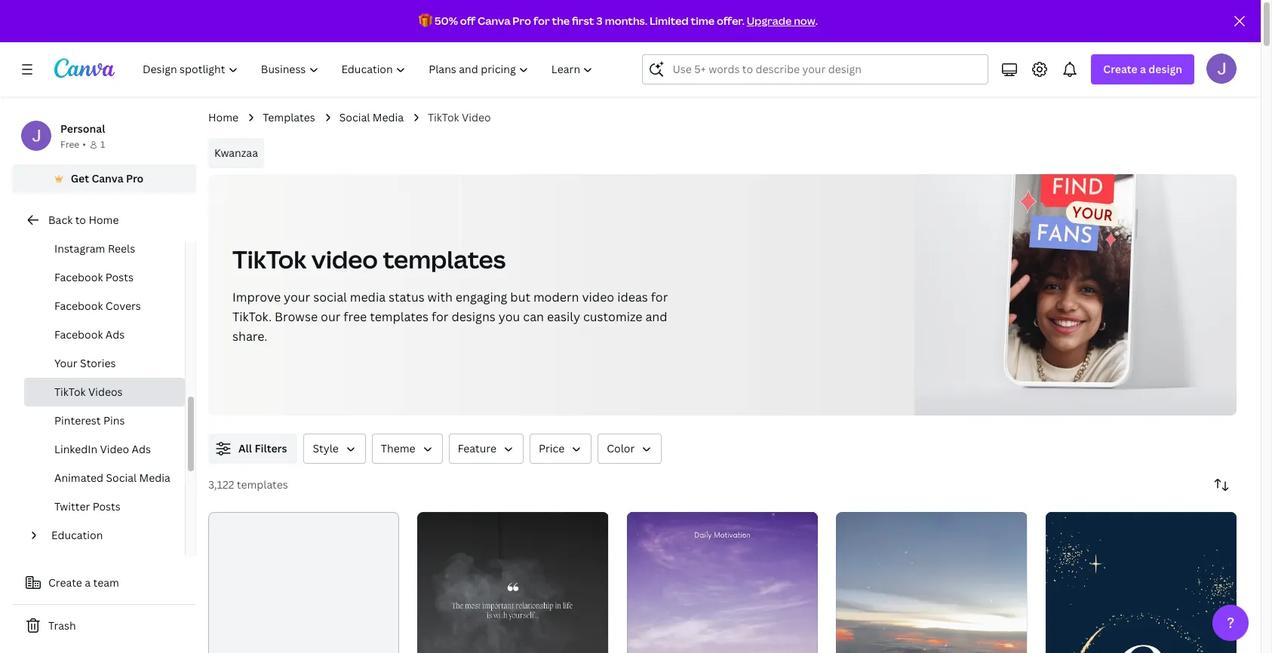 Task type: locate. For each thing, give the bounding box(es) containing it.
1 horizontal spatial video
[[582, 289, 614, 306]]

improve your social media status with engaging but modern video ideas for tiktok. browse our free templates for designs you can easily customize and share.
[[232, 289, 668, 345]]

media down the linkedin video ads link
[[139, 471, 170, 485]]

create left team
[[48, 576, 82, 590]]

trash
[[48, 619, 76, 633]]

1 vertical spatial social
[[106, 471, 137, 485]]

team
[[93, 576, 119, 590]]

0 vertical spatial facebook
[[54, 270, 103, 284]]

facebook up the facebook ads
[[54, 299, 103, 313]]

tiktok.
[[232, 309, 272, 325]]

designs
[[451, 309, 496, 325]]

0 vertical spatial social
[[339, 110, 370, 124]]

🎁 50% off canva pro for the first 3 months. limited time offer. upgrade now .
[[419, 14, 818, 28]]

1 horizontal spatial home
[[208, 110, 239, 124]]

3 facebook from the top
[[54, 327, 103, 342]]

2 vertical spatial tiktok
[[54, 385, 86, 399]]

0 vertical spatial ads
[[105, 327, 125, 342]]

tiktok video templates image
[[1006, 154, 1135, 383], [915, 174, 1237, 416]]

ads
[[105, 327, 125, 342], [132, 442, 151, 456]]

limited
[[650, 14, 689, 28]]

0 horizontal spatial a
[[85, 576, 91, 590]]

facebook for facebook ads
[[54, 327, 103, 342]]

2 horizontal spatial tiktok
[[428, 110, 459, 124]]

None search field
[[642, 54, 989, 85]]

tiktok for tiktok video
[[428, 110, 459, 124]]

video up customize
[[582, 289, 614, 306]]

education link
[[45, 521, 176, 550]]

1 vertical spatial a
[[85, 576, 91, 590]]

facebook down the instagram
[[54, 270, 103, 284]]

free
[[344, 309, 367, 325]]

video
[[312, 243, 378, 275], [582, 289, 614, 306]]

1 vertical spatial video
[[582, 289, 614, 306]]

filters
[[255, 441, 287, 456]]

1 horizontal spatial pro
[[513, 14, 531, 28]]

a inside 'button'
[[85, 576, 91, 590]]

get canva pro
[[71, 171, 144, 186]]

video up social
[[312, 243, 378, 275]]

twitter posts link
[[24, 493, 185, 521]]

style button
[[304, 434, 366, 464]]

facebook inside "link"
[[54, 327, 103, 342]]

back to home
[[48, 213, 119, 227]]

ads inside "link"
[[105, 327, 125, 342]]

customize
[[583, 309, 642, 325]]

1 vertical spatial templates
[[370, 309, 429, 325]]

2 horizontal spatial for
[[651, 289, 668, 306]]

0 vertical spatial tiktok
[[428, 110, 459, 124]]

feature
[[458, 441, 496, 456]]

social media link
[[339, 109, 404, 126]]

a left the 'design'
[[1140, 62, 1146, 76]]

canva inside button
[[92, 171, 123, 186]]

top level navigation element
[[133, 54, 606, 85]]

for
[[533, 14, 550, 28], [651, 289, 668, 306], [432, 309, 449, 325]]

ads up animated social media at the left of the page
[[132, 442, 151, 456]]

facebook up "your stories"
[[54, 327, 103, 342]]

home up the kwanzaa
[[208, 110, 239, 124]]

1 facebook from the top
[[54, 270, 103, 284]]

for left the
[[533, 14, 550, 28]]

reels
[[108, 241, 135, 256]]

1 horizontal spatial create
[[1103, 62, 1138, 76]]

0 horizontal spatial create
[[48, 576, 82, 590]]

with
[[428, 289, 453, 306]]

our
[[321, 309, 341, 325]]

posts for twitter posts
[[93, 500, 121, 514]]

first
[[572, 14, 594, 28]]

templates inside improve your social media status with engaging but modern video ideas for tiktok. browse our free templates for designs you can easily customize and share.
[[370, 309, 429, 325]]

kwanzaa
[[214, 146, 258, 160]]

tiktok right the social media
[[428, 110, 459, 124]]

a for team
[[85, 576, 91, 590]]

pro up back to home link at top
[[126, 171, 144, 186]]

social
[[313, 289, 347, 306]]

0 horizontal spatial social
[[106, 471, 137, 485]]

0 vertical spatial a
[[1140, 62, 1146, 76]]

theme
[[381, 441, 415, 456]]

1 vertical spatial media
[[139, 471, 170, 485]]

templates link
[[263, 109, 315, 126]]

1 vertical spatial ads
[[132, 442, 151, 456]]

1 vertical spatial video
[[100, 442, 129, 456]]

social down the linkedin video ads link
[[106, 471, 137, 485]]

instagram
[[54, 241, 105, 256]]

templates up with on the top left of the page
[[383, 243, 506, 275]]

social media
[[339, 110, 404, 124]]

twitter posts
[[54, 500, 121, 514]]

0 horizontal spatial tiktok
[[54, 385, 86, 399]]

canva right get
[[92, 171, 123, 186]]

tiktok down your at the bottom
[[54, 385, 86, 399]]

social down top level navigation element
[[339, 110, 370, 124]]

Sort by button
[[1207, 470, 1237, 500]]

pro
[[513, 14, 531, 28], [126, 171, 144, 186]]

2 facebook from the top
[[54, 299, 103, 313]]

2 vertical spatial for
[[432, 309, 449, 325]]

0 horizontal spatial media
[[139, 471, 170, 485]]

a left team
[[85, 576, 91, 590]]

a
[[1140, 62, 1146, 76], [85, 576, 91, 590]]

stories
[[80, 356, 116, 370]]

0 vertical spatial video
[[312, 243, 378, 275]]

linkedin video ads
[[54, 442, 151, 456]]

create
[[1103, 62, 1138, 76], [48, 576, 82, 590]]

1 horizontal spatial video
[[462, 110, 491, 124]]

1 vertical spatial facebook
[[54, 299, 103, 313]]

video inside improve your social media status with engaging but modern video ideas for tiktok. browse our free templates for designs you can easily customize and share.
[[582, 289, 614, 306]]

video for linkedin
[[100, 442, 129, 456]]

1 horizontal spatial canva
[[478, 14, 510, 28]]

1 horizontal spatial social
[[339, 110, 370, 124]]

off
[[460, 14, 475, 28]]

you
[[499, 309, 520, 325]]

tiktok up improve
[[232, 243, 307, 275]]

for up and
[[651, 289, 668, 306]]

create inside 'create a design' dropdown button
[[1103, 62, 1138, 76]]

for down with on the top left of the page
[[432, 309, 449, 325]]

create a team button
[[12, 568, 196, 598]]

0 vertical spatial posts
[[105, 270, 133, 284]]

your stories
[[54, 356, 116, 370]]

0 horizontal spatial ads
[[105, 327, 125, 342]]

home right to
[[89, 213, 119, 227]]

facebook for facebook posts
[[54, 270, 103, 284]]

animated social media
[[54, 471, 170, 485]]

0 horizontal spatial canva
[[92, 171, 123, 186]]

0 vertical spatial pro
[[513, 14, 531, 28]]

video for tiktok
[[462, 110, 491, 124]]

a inside dropdown button
[[1140, 62, 1146, 76]]

posts down reels
[[105, 270, 133, 284]]

2 vertical spatial facebook
[[54, 327, 103, 342]]

tiktok videos
[[54, 385, 123, 399]]

1 horizontal spatial for
[[533, 14, 550, 28]]

create left the 'design'
[[1103, 62, 1138, 76]]

a for design
[[1140, 62, 1146, 76]]

get
[[71, 171, 89, 186]]

1 vertical spatial canva
[[92, 171, 123, 186]]

media
[[373, 110, 404, 124], [139, 471, 170, 485]]

upgrade
[[747, 14, 792, 28]]

0 horizontal spatial home
[[89, 213, 119, 227]]

posts down animated social media "link"
[[93, 500, 121, 514]]

1 vertical spatial tiktok
[[232, 243, 307, 275]]

media down top level navigation element
[[373, 110, 404, 124]]

canva right off
[[478, 14, 510, 28]]

templates down 'status'
[[370, 309, 429, 325]]

0 vertical spatial create
[[1103, 62, 1138, 76]]

color
[[607, 441, 635, 456]]

color button
[[598, 434, 662, 464]]

create inside create a team 'button'
[[48, 576, 82, 590]]

offer.
[[717, 14, 745, 28]]

1 vertical spatial pro
[[126, 171, 144, 186]]

1 horizontal spatial tiktok
[[232, 243, 307, 275]]

0 vertical spatial video
[[462, 110, 491, 124]]

create a team
[[48, 576, 119, 590]]

facebook
[[54, 270, 103, 284], [54, 299, 103, 313], [54, 327, 103, 342]]

video
[[462, 110, 491, 124], [100, 442, 129, 456]]

0 horizontal spatial video
[[100, 442, 129, 456]]

50%
[[435, 14, 458, 28]]

now
[[794, 14, 815, 28]]

social
[[339, 110, 370, 124], [106, 471, 137, 485]]

1 vertical spatial posts
[[93, 500, 121, 514]]

1 vertical spatial create
[[48, 576, 82, 590]]

covers
[[105, 299, 141, 313]]

0 vertical spatial media
[[373, 110, 404, 124]]

posts
[[105, 270, 133, 284], [93, 500, 121, 514]]

1 horizontal spatial a
[[1140, 62, 1146, 76]]

templates down all filters on the bottom of the page
[[237, 478, 288, 492]]

improve
[[232, 289, 281, 306]]

ads down covers at the left top
[[105, 327, 125, 342]]

canva
[[478, 14, 510, 28], [92, 171, 123, 186]]

social inside "link"
[[106, 471, 137, 485]]

0 horizontal spatial pro
[[126, 171, 144, 186]]

pro inside button
[[126, 171, 144, 186]]

pro left the
[[513, 14, 531, 28]]



Task type: describe. For each thing, give the bounding box(es) containing it.
facebook ads
[[54, 327, 125, 342]]

tiktok video templates
[[232, 243, 506, 275]]

kwanzaa link
[[208, 138, 264, 168]]

modern
[[533, 289, 579, 306]]

trash link
[[12, 611, 196, 641]]

tiktok video
[[428, 110, 491, 124]]

back
[[48, 213, 73, 227]]

tiktok for tiktok video templates
[[232, 243, 307, 275]]

linkedin
[[54, 442, 97, 456]]

back to home link
[[12, 205, 196, 235]]

animated social media link
[[24, 464, 185, 493]]

0 vertical spatial canva
[[478, 14, 510, 28]]

feature button
[[449, 434, 524, 464]]

share.
[[232, 328, 267, 345]]

and
[[645, 309, 667, 325]]

but
[[510, 289, 530, 306]]

twitter
[[54, 500, 90, 514]]

pinterest pins link
[[24, 407, 185, 435]]

create a design button
[[1091, 54, 1194, 85]]

create for create a design
[[1103, 62, 1138, 76]]

free •
[[60, 138, 86, 151]]

.
[[815, 14, 818, 28]]

pins
[[103, 413, 125, 428]]

price
[[539, 441, 565, 456]]

0 horizontal spatial video
[[312, 243, 378, 275]]

your stories link
[[24, 349, 185, 378]]

personal
[[60, 121, 105, 136]]

can
[[523, 309, 544, 325]]

1 horizontal spatial media
[[373, 110, 404, 124]]

1 vertical spatial for
[[651, 289, 668, 306]]

style
[[313, 441, 339, 456]]

to
[[75, 213, 86, 227]]

browse
[[275, 309, 318, 325]]

media
[[350, 289, 386, 306]]

create for create a team
[[48, 576, 82, 590]]

posts for facebook posts
[[105, 270, 133, 284]]

🎁
[[419, 14, 432, 28]]

home link
[[208, 109, 239, 126]]

Search search field
[[673, 55, 979, 84]]

your
[[284, 289, 310, 306]]

0 vertical spatial home
[[208, 110, 239, 124]]

easily
[[547, 309, 580, 325]]

get canva pro button
[[12, 164, 196, 193]]

videos
[[88, 385, 123, 399]]

1
[[100, 138, 105, 151]]

your
[[54, 356, 77, 370]]

media inside "link"
[[139, 471, 170, 485]]

all filters
[[238, 441, 287, 456]]

jacob simon image
[[1207, 54, 1237, 84]]

0 vertical spatial templates
[[383, 243, 506, 275]]

status
[[389, 289, 425, 306]]

the
[[552, 14, 570, 28]]

•
[[82, 138, 86, 151]]

linkedin video ads link
[[24, 435, 185, 464]]

instagram reels link
[[24, 235, 185, 263]]

0 horizontal spatial for
[[432, 309, 449, 325]]

pinterest
[[54, 413, 101, 428]]

facebook posts link
[[24, 263, 185, 292]]

2 vertical spatial templates
[[237, 478, 288, 492]]

pinterest pins
[[54, 413, 125, 428]]

tiktok for tiktok videos
[[54, 385, 86, 399]]

templates
[[263, 110, 315, 124]]

education
[[51, 528, 103, 543]]

facebook for facebook covers
[[54, 299, 103, 313]]

ideas
[[617, 289, 648, 306]]

0 vertical spatial for
[[533, 14, 550, 28]]

facebook covers link
[[24, 292, 185, 321]]

all filters button
[[208, 434, 298, 464]]

free
[[60, 138, 79, 151]]

instagram reels
[[54, 241, 135, 256]]

time
[[691, 14, 715, 28]]

animated
[[54, 471, 103, 485]]

upgrade now button
[[747, 14, 815, 28]]

engaging
[[456, 289, 507, 306]]

create a design
[[1103, 62, 1182, 76]]

3,122 templates
[[208, 478, 288, 492]]

facebook covers
[[54, 299, 141, 313]]

facebook ads link
[[24, 321, 185, 349]]

theme button
[[372, 434, 443, 464]]

1 vertical spatial home
[[89, 213, 119, 227]]

3,122
[[208, 478, 234, 492]]

1 horizontal spatial ads
[[132, 442, 151, 456]]

facebook posts
[[54, 270, 133, 284]]

all
[[238, 441, 252, 456]]

months.
[[605, 14, 647, 28]]



Task type: vqa. For each thing, say whether or not it's contained in the screenshot.
The 'Resize'
no



